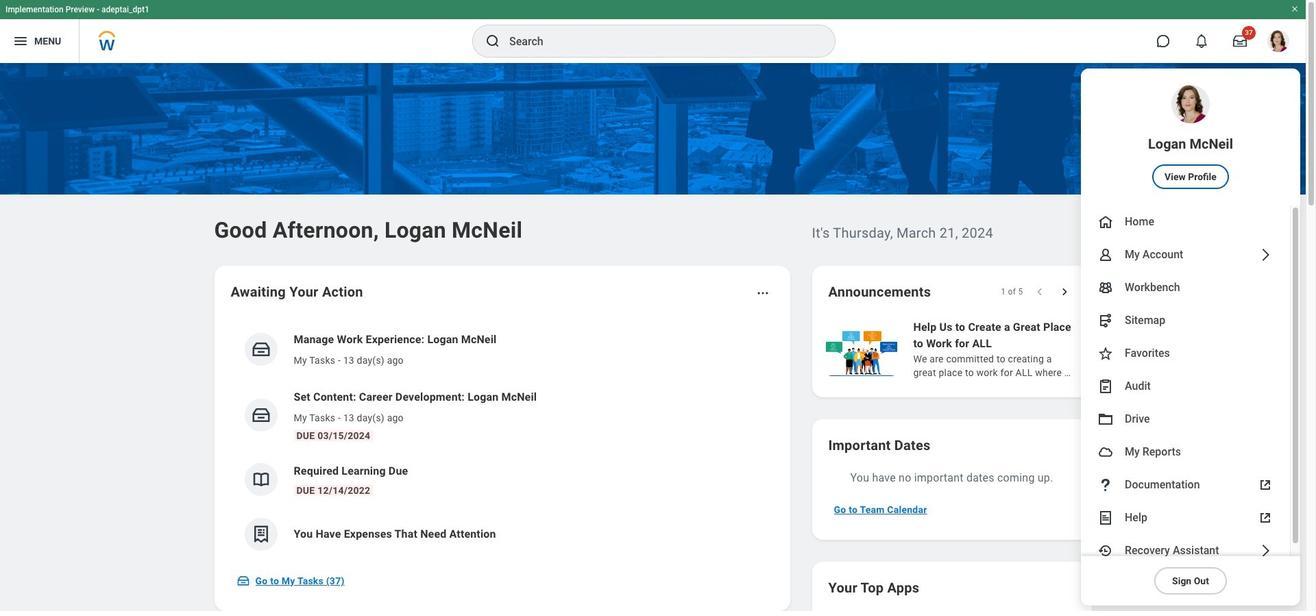 Task type: describe. For each thing, give the bounding box(es) containing it.
2 menu item from the top
[[1081, 206, 1290, 239]]

justify image
[[12, 33, 29, 49]]

12 menu item from the top
[[1081, 535, 1290, 568]]

6 menu item from the top
[[1081, 337, 1290, 370]]

ext link image
[[1257, 477, 1274, 494]]

book open image
[[251, 470, 271, 490]]

0 horizontal spatial list
[[231, 321, 774, 562]]

5 menu item from the top
[[1081, 304, 1290, 337]]

4 menu item from the top
[[1081, 272, 1290, 304]]

2 vertical spatial inbox image
[[236, 575, 250, 588]]

search image
[[485, 33, 501, 49]]

avatar image
[[1098, 444, 1114, 461]]

home image
[[1098, 214, 1114, 230]]

star image
[[1098, 346, 1114, 362]]

inbox large image
[[1233, 34, 1247, 48]]

chevron right image for user image
[[1257, 247, 1274, 263]]

endpoints image
[[1098, 313, 1114, 329]]

3 menu item from the top
[[1081, 239, 1290, 272]]

7 menu item from the top
[[1081, 370, 1290, 403]]



Task type: vqa. For each thing, say whether or not it's contained in the screenshot.
Call
no



Task type: locate. For each thing, give the bounding box(es) containing it.
chevron right small image
[[1058, 285, 1071, 299]]

11 menu item from the top
[[1081, 502, 1290, 535]]

Search Workday  search field
[[509, 26, 807, 56]]

ext link image
[[1257, 510, 1274, 527]]

9 menu item from the top
[[1081, 436, 1290, 469]]

paste image
[[1098, 378, 1114, 395]]

logan mcneil image
[[1268, 30, 1290, 52]]

contact card matrix manager image
[[1098, 280, 1114, 296]]

2 chevron right image from the top
[[1257, 543, 1274, 559]]

inbox image
[[251, 339, 271, 360], [251, 405, 271, 426], [236, 575, 250, 588]]

notifications large image
[[1195, 34, 1209, 48]]

user image
[[1098, 247, 1114, 263]]

8 menu item from the top
[[1081, 403, 1290, 436]]

1 chevron right image from the top
[[1257, 247, 1274, 263]]

menu item
[[1081, 69, 1301, 206], [1081, 206, 1290, 239], [1081, 239, 1290, 272], [1081, 272, 1290, 304], [1081, 304, 1290, 337], [1081, 337, 1290, 370], [1081, 370, 1290, 403], [1081, 403, 1290, 436], [1081, 436, 1290, 469], [1081, 469, 1290, 502], [1081, 502, 1290, 535], [1081, 535, 1290, 568]]

close environment banner image
[[1291, 5, 1299, 13]]

chevron left small image
[[1033, 285, 1047, 299]]

0 vertical spatial inbox image
[[251, 339, 271, 360]]

1 vertical spatial inbox image
[[251, 405, 271, 426]]

status
[[1001, 287, 1023, 298]]

time image
[[1098, 543, 1114, 559]]

document image
[[1098, 510, 1114, 527]]

main content
[[0, 63, 1316, 612]]

1 vertical spatial chevron right image
[[1257, 543, 1274, 559]]

chevron right image
[[1257, 247, 1274, 263], [1257, 543, 1274, 559]]

1 menu item from the top
[[1081, 69, 1301, 206]]

list
[[823, 318, 1316, 381], [231, 321, 774, 562]]

0 vertical spatial chevron right image
[[1257, 247, 1274, 263]]

banner
[[0, 0, 1306, 606]]

folder open image
[[1098, 411, 1114, 428]]

question image
[[1098, 477, 1114, 494]]

dashboard expenses image
[[251, 525, 271, 545]]

menu
[[1081, 69, 1301, 606]]

chevron right image for time image
[[1257, 543, 1274, 559]]

10 menu item from the top
[[1081, 469, 1290, 502]]

1 horizontal spatial list
[[823, 318, 1316, 381]]



